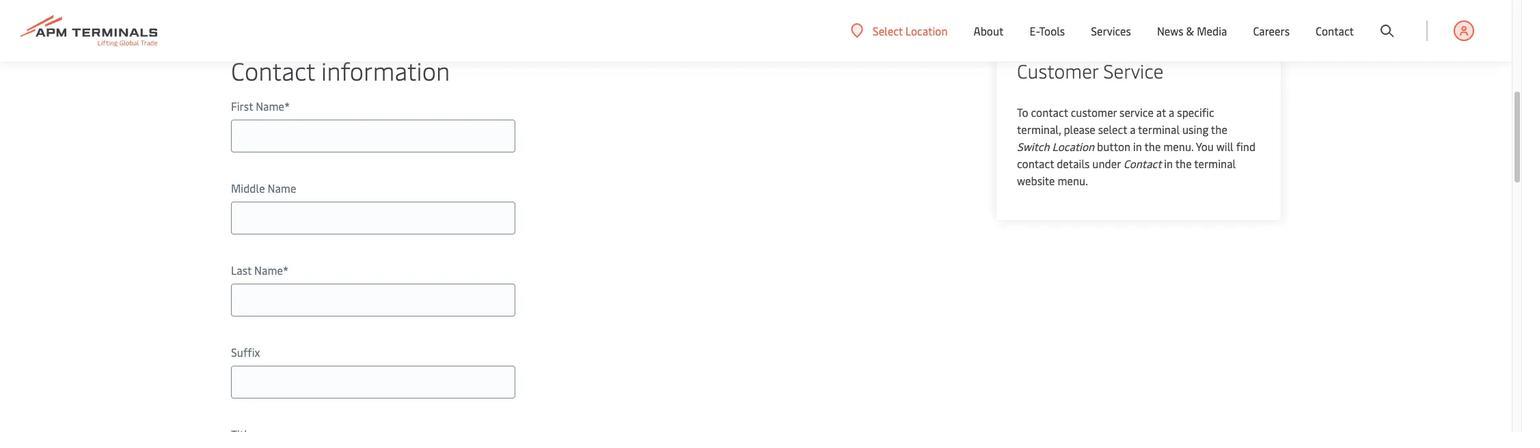 Task type: locate. For each thing, give the bounding box(es) containing it.
1 vertical spatial in
[[1165, 156, 1173, 171]]

contact down button
[[1124, 156, 1165, 171]]

1 horizontal spatial menu.
[[1164, 139, 1194, 154]]

e-
[[1030, 23, 1040, 38]]

0 horizontal spatial menu.
[[1058, 173, 1088, 188]]

1 vertical spatial the
[[1145, 139, 1161, 154]]

location inside to contact customer service at a specific terminal, please select a terminal using the switch location
[[1053, 139, 1095, 154]]

0 horizontal spatial in
[[1134, 139, 1142, 154]]

2 vertical spatial name
[[254, 263, 283, 278]]

1 horizontal spatial location
[[1053, 139, 1095, 154]]

contact
[[1031, 105, 1069, 120], [1017, 156, 1055, 171]]

Last Name text field
[[231, 284, 516, 317]]

select location button
[[851, 23, 948, 38]]

1 vertical spatial location
[[1053, 139, 1095, 154]]

e-tools
[[1030, 23, 1065, 38]]

the down using
[[1176, 156, 1192, 171]]

please
[[1064, 122, 1096, 137]]

contact
[[1316, 23, 1355, 38], [231, 53, 315, 87], [1124, 156, 1165, 171]]

suffix
[[231, 345, 260, 360]]

customer
[[1071, 105, 1117, 120]]

1 horizontal spatial the
[[1176, 156, 1192, 171]]

services button
[[1091, 0, 1132, 62]]

Middle Name text field
[[231, 202, 516, 235]]

last
[[231, 263, 252, 278]]

name
[[256, 98, 284, 114], [268, 181, 296, 196], [254, 263, 283, 278]]

contact for contact information
[[231, 53, 315, 87]]

contact up the terminal,
[[1031, 105, 1069, 120]]

menu. inside the button in the menu. you will find contact details under
[[1164, 139, 1194, 154]]

the
[[1212, 122, 1228, 137], [1145, 139, 1161, 154], [1176, 156, 1192, 171]]

details
[[1057, 156, 1090, 171]]

1 vertical spatial menu.
[[1058, 173, 1088, 188]]

2 horizontal spatial the
[[1212, 122, 1228, 137]]

1 horizontal spatial in
[[1165, 156, 1173, 171]]

website
[[1017, 173, 1055, 188]]

specific
[[1178, 105, 1215, 120]]

a down service
[[1130, 122, 1136, 137]]

media
[[1197, 23, 1228, 38]]

contact up first name
[[231, 53, 315, 87]]

menu. inside in the terminal website menu.
[[1058, 173, 1088, 188]]

2 horizontal spatial contact
[[1316, 23, 1355, 38]]

name right middle
[[268, 181, 296, 196]]

the up will
[[1212, 122, 1228, 137]]

0 vertical spatial name
[[256, 98, 284, 114]]

location right select
[[906, 23, 948, 38]]

about
[[974, 23, 1004, 38]]

will
[[1217, 139, 1234, 154]]

contact up website
[[1017, 156, 1055, 171]]

terminal inside in the terminal website menu.
[[1195, 156, 1236, 171]]

to
[[1017, 105, 1029, 120]]

terminal down at
[[1139, 122, 1180, 137]]

middle name
[[231, 181, 296, 196]]

0 vertical spatial menu.
[[1164, 139, 1194, 154]]

contact for "contact" popup button
[[1316, 23, 1355, 38]]

menu. down using
[[1164, 139, 1194, 154]]

1 horizontal spatial contact
[[1124, 156, 1165, 171]]

services
[[1091, 23, 1132, 38]]

0 vertical spatial contact
[[1031, 105, 1069, 120]]

2 vertical spatial the
[[1176, 156, 1192, 171]]

terminal,
[[1017, 122, 1062, 137]]

0 vertical spatial contact
[[1316, 23, 1355, 38]]

location up the details
[[1053, 139, 1095, 154]]

terminal down will
[[1195, 156, 1236, 171]]

location
[[906, 23, 948, 38], [1053, 139, 1095, 154]]

menu.
[[1164, 139, 1194, 154], [1058, 173, 1088, 188]]

0 vertical spatial a
[[1169, 105, 1175, 120]]

terminal
[[1139, 122, 1180, 137], [1195, 156, 1236, 171]]

a
[[1169, 105, 1175, 120], [1130, 122, 1136, 137]]

information
[[321, 53, 450, 87]]

1 vertical spatial contact
[[231, 53, 315, 87]]

0 vertical spatial in
[[1134, 139, 1142, 154]]

Suffix text field
[[231, 366, 516, 399]]

in down at
[[1165, 156, 1173, 171]]

0 horizontal spatial a
[[1130, 122, 1136, 137]]

a right at
[[1169, 105, 1175, 120]]

First Name text field
[[231, 120, 516, 152]]

in
[[1134, 139, 1142, 154], [1165, 156, 1173, 171]]

button in the menu. you will find contact details under
[[1017, 139, 1256, 171]]

contact right careers
[[1316, 23, 1355, 38]]

contact inside to contact customer service at a specific terminal, please select a terminal using the switch location
[[1031, 105, 1069, 120]]

terminal inside to contact customer service at a specific terminal, please select a terminal using the switch location
[[1139, 122, 1180, 137]]

1 vertical spatial name
[[268, 181, 296, 196]]

0 vertical spatial location
[[906, 23, 948, 38]]

news & media
[[1158, 23, 1228, 38]]

e-tools button
[[1030, 0, 1065, 62]]

0 horizontal spatial the
[[1145, 139, 1161, 154]]

name right first
[[256, 98, 284, 114]]

1 horizontal spatial terminal
[[1195, 156, 1236, 171]]

the down at
[[1145, 139, 1161, 154]]

0 horizontal spatial contact
[[231, 53, 315, 87]]

1 vertical spatial terminal
[[1195, 156, 1236, 171]]

menu. down the details
[[1058, 173, 1088, 188]]

0 horizontal spatial terminal
[[1139, 122, 1180, 137]]

in right button
[[1134, 139, 1142, 154]]

select
[[873, 23, 903, 38]]

select
[[1099, 122, 1128, 137]]

1 vertical spatial contact
[[1017, 156, 1055, 171]]

name right last
[[254, 263, 283, 278]]

at
[[1157, 105, 1167, 120]]

careers
[[1254, 23, 1290, 38]]

middle
[[231, 181, 265, 196]]

the inside in the terminal website menu.
[[1176, 156, 1192, 171]]

name for middle name
[[268, 181, 296, 196]]

you
[[1196, 139, 1214, 154]]

0 vertical spatial the
[[1212, 122, 1228, 137]]

button
[[1097, 139, 1131, 154]]

0 vertical spatial terminal
[[1139, 122, 1180, 137]]



Task type: vqa. For each thing, say whether or not it's contained in the screenshot.
News & Media
yes



Task type: describe. For each thing, give the bounding box(es) containing it.
under
[[1093, 156, 1121, 171]]

last name
[[231, 263, 283, 278]]

name for last name
[[254, 263, 283, 278]]

contact button
[[1316, 0, 1355, 62]]

the inside to contact customer service at a specific terminal, please select a terminal using the switch location
[[1212, 122, 1228, 137]]

careers button
[[1254, 0, 1290, 62]]

first name
[[231, 98, 284, 114]]

in the terminal website menu.
[[1017, 156, 1236, 188]]

in inside the button in the menu. you will find contact details under
[[1134, 139, 1142, 154]]

name for first name
[[256, 98, 284, 114]]

service
[[1104, 57, 1164, 83]]

customer service
[[1017, 57, 1164, 83]]

in inside in the terminal website menu.
[[1165, 156, 1173, 171]]

2 vertical spatial contact
[[1124, 156, 1165, 171]]

service
[[1120, 105, 1154, 120]]

select location
[[873, 23, 948, 38]]

using
[[1183, 122, 1209, 137]]

contact information
[[231, 53, 450, 87]]

0 horizontal spatial location
[[906, 23, 948, 38]]

tools
[[1040, 23, 1065, 38]]

first
[[231, 98, 253, 114]]

the inside the button in the menu. you will find contact details under
[[1145, 139, 1161, 154]]

to contact customer service at a specific terminal, please select a terminal using the switch location
[[1017, 105, 1228, 154]]

1 horizontal spatial a
[[1169, 105, 1175, 120]]

1 vertical spatial a
[[1130, 122, 1136, 137]]

contact inside the button in the menu. you will find contact details under
[[1017, 156, 1055, 171]]

news
[[1158, 23, 1184, 38]]

switch
[[1017, 139, 1050, 154]]

&
[[1187, 23, 1195, 38]]

customer
[[1017, 57, 1099, 83]]

find
[[1237, 139, 1256, 154]]

news & media button
[[1158, 0, 1228, 62]]

about button
[[974, 0, 1004, 62]]



